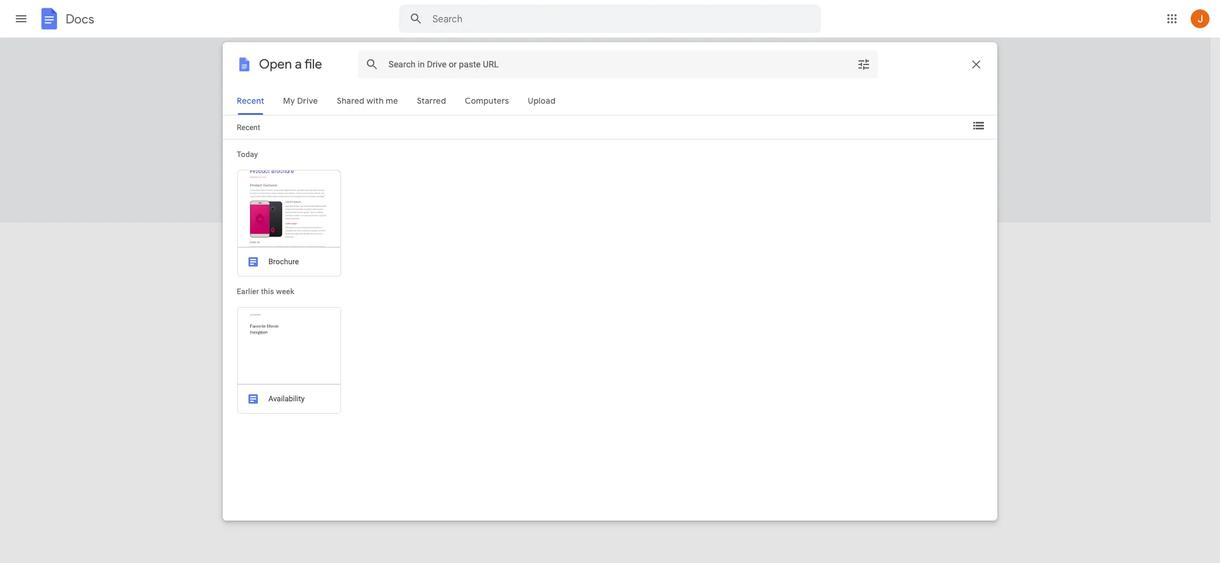 Task type: locate. For each thing, give the bounding box(es) containing it.
blank list box
[[271, 70, 945, 223]]

3 option from the left
[[558, 73, 644, 209]]

1 option from the left
[[367, 73, 453, 209]]

4 option from the left
[[654, 73, 739, 209]]

docs link
[[38, 7, 94, 33]]

1 today from the top
[[278, 236, 305, 248]]

None search field
[[399, 5, 821, 33]]

today inside heading
[[278, 236, 305, 248]]

2 today from the top
[[278, 241, 301, 251]]

today for blank list box
[[278, 241, 301, 251]]

template gallery
[[804, 50, 871, 61]]

brochure
[[309, 274, 346, 285]]

start
[[276, 50, 297, 62]]

brochure option
[[265, 265, 931, 563]]

7
[[313, 307, 318, 318]]

today
[[278, 236, 305, 248], [278, 241, 301, 251]]

availability option
[[265, 0, 931, 563]]

Search bar text field
[[433, 13, 792, 25]]

document
[[327, 50, 370, 62]]

option
[[367, 73, 453, 209], [462, 73, 548, 209], [558, 73, 644, 209], [654, 73, 739, 209], [749, 73, 835, 209], [845, 73, 930, 209]]

previous 7 days
[[278, 307, 338, 318]]

days
[[320, 307, 338, 318]]



Task type: describe. For each thing, give the bounding box(es) containing it.
availability
[[309, 340, 353, 351]]

new
[[307, 50, 324, 62]]

blank
[[274, 187, 295, 198]]

gallery
[[843, 50, 871, 61]]

template gallery button
[[797, 45, 897, 66]]

2 option from the left
[[462, 73, 548, 209]]

search image
[[404, 7, 428, 30]]

a
[[299, 50, 305, 62]]

docs
[[66, 11, 94, 27]]

5 option from the left
[[749, 73, 835, 209]]

start a new document heading
[[276, 38, 797, 75]]

today for sixth option from right
[[278, 236, 305, 248]]

main menu image
[[14, 12, 28, 26]]

availability google docs element
[[308, 0, 609, 556]]

previous
[[278, 307, 311, 318]]

start a new document
[[276, 50, 370, 62]]

blank option
[[271, 73, 357, 206]]

6 option from the left
[[845, 73, 930, 209]]

template
[[804, 50, 841, 61]]

today heading
[[268, 223, 581, 260]]



Task type: vqa. For each thing, say whether or not it's contained in the screenshot.
ext
no



